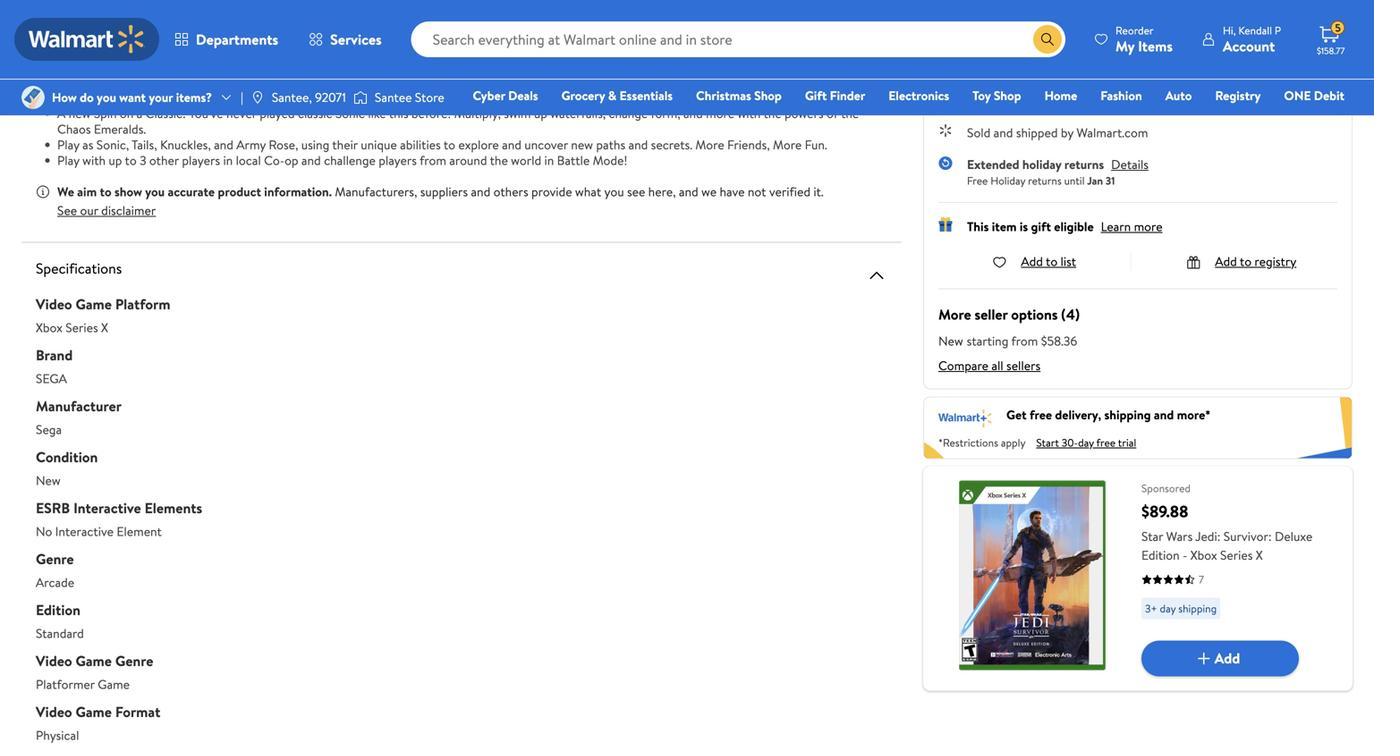 Task type: describe. For each thing, give the bounding box(es) containing it.
star wars jedi: survivor: deluxe edition - xbox series x image
[[938, 481, 1127, 671]]

to left 3
[[125, 152, 137, 169]]

get free delivery, shipping and more*
[[1007, 406, 1211, 424]]

more*
[[1177, 406, 1211, 424]]

items?
[[176, 89, 212, 106]]

element
[[117, 523, 162, 540]]

0 vertical spatial santee,
[[1005, 69, 1046, 86]]

and right form, in the top left of the page
[[684, 105, 703, 122]]

gift finder
[[805, 87, 866, 104]]

1 vertical spatial free
[[1097, 435, 1116, 450]]

electronics link
[[881, 86, 958, 105]]

santee store
[[375, 89, 445, 106]]

santee, 92071
[[272, 89, 346, 106]]

services button
[[294, 18, 397, 61]]

to up toy shop
[[987, 69, 998, 86]]

this inside a new spin on a classic: you've never played classic sonic like this before! multiply, swim up waterfalls, change form, and more with the powers of the chaos emeralds. play as sonic, tails, knuckles, and army rose, using their unique abilities to explore and uncover new paths and secrets. more friends, more fun. play with up to 3 other players in local co-op and challenge players from around the world in battle mode!
[[389, 105, 409, 122]]

on inside a new spin on a classic: you've never played classic sonic like this before! multiply, swim up waterfalls, change form, and more with the powers of the chaos emeralds. play as sonic, tails, knuckles, and army rose, using their unique abilities to explore and uncover new paths and secrets. more friends, more fun. play with up to 3 other players in local co-op and challenge players from around the world in battle mode!
[[120, 105, 134, 122]]

day inside $89.88 group
[[1160, 601, 1176, 616]]

sponsored $89.88 star wars jedi: survivor: deluxe edition - xbox series x
[[1142, 481, 1313, 564]]

how do you want your items?
[[52, 89, 212, 106]]

fashion
[[1101, 87, 1142, 104]]

walmart.com
[[1077, 124, 1148, 141]]

action
[[719, 73, 753, 90]]

account
[[1223, 36, 1275, 56]]

2 video from the top
[[36, 651, 72, 671]]

trial
[[1118, 435, 1137, 450]]

sold and shipped by walmart.com
[[967, 124, 1148, 141]]

this
[[967, 218, 989, 235]]

0 horizontal spatial more
[[696, 136, 725, 153]]

a
[[57, 105, 66, 122]]

and right "sold"
[[994, 124, 1013, 141]]

l3
[[1145, 42, 1158, 59]]

sega
[[36, 370, 67, 387]]

1 horizontal spatial sonic
[[622, 73, 652, 90]]

manufacturer
[[36, 396, 122, 416]]

santee, 92071 button
[[1005, 69, 1081, 86]]

jedi:
[[1196, 528, 1221, 545]]

brand
[[36, 345, 73, 365]]

never
[[226, 105, 257, 122]]

walmart image
[[29, 25, 145, 54]]

registry
[[1255, 253, 1297, 270]]

specifications image
[[866, 265, 888, 286]]

standard
[[36, 625, 84, 642]]

1 horizontal spatial returns
[[1065, 156, 1104, 173]]

add to registry button
[[1187, 253, 1297, 270]]

one debit walmart+
[[1284, 87, 1345, 129]]

sonic,
[[96, 136, 129, 153]]

spin
[[94, 105, 117, 122]]

challenge
[[324, 152, 376, 169]]

new inside video game platform xbox series x brand sega manufacturer sega condition new esrb interactive elements no interactive element genre arcade edition standard video game genre platformer game
[[36, 472, 61, 489]]

friends,
[[728, 136, 770, 153]]

1 horizontal spatial santee
[[1011, 41, 1049, 59]]

pickup from santee store
[[939, 41, 1081, 59]]

battle
[[557, 152, 590, 169]]

deals
[[508, 87, 538, 104]]

powers
[[785, 105, 824, 122]]

abilities
[[400, 136, 441, 153]]

through
[[231, 73, 275, 90]]

multiply,
[[454, 105, 501, 122]]

0 vertical spatial new
[[497, 73, 519, 90]]

free
[[967, 173, 988, 188]]

0 horizontal spatial in
[[223, 152, 233, 169]]

auto link
[[1158, 86, 1200, 105]]

game down platformer
[[76, 702, 112, 722]]

*restrictions
[[939, 435, 999, 450]]

delivery
[[939, 69, 984, 86]]

2 horizontal spatial in
[[545, 152, 554, 169]]

30-
[[1062, 435, 1078, 450]]

the left world
[[490, 152, 508, 169]]

0 vertical spatial store
[[1052, 41, 1081, 59]]

1 horizontal spatial classic
[[565, 73, 600, 90]]

and left others
[[471, 183, 491, 200]]

1 horizontal spatial more
[[1134, 218, 1163, 235]]

before!
[[412, 105, 451, 122]]

start
[[1037, 435, 1059, 450]]

product
[[36, 34, 85, 54]]

toy shop link
[[965, 86, 1030, 105]]

series inside video game platform xbox series x brand sega manufacturer sega condition new esrb interactive elements no interactive element genre arcade edition standard video game genre platformer game
[[66, 319, 98, 336]]

services
[[330, 30, 382, 49]]

edition inside video game platform xbox series x brand sega manufacturer sega condition new esrb interactive elements no interactive element genre arcade edition standard video game genre platformer game
[[36, 600, 80, 620]]

1 horizontal spatial you
[[145, 183, 165, 200]]

1 horizontal spatial on
[[548, 73, 562, 90]]

0 vertical spatial new
[[36, 73, 60, 90]]

shop for christmas shop
[[754, 87, 782, 104]]

my
[[1116, 36, 1135, 56]]

others
[[494, 183, 529, 200]]

from inside a new spin on a classic: you've never played classic sonic like this before! multiply, swim up waterfalls, change form, and more with the powers of the chaos emeralds. play as sonic, tails, knuckles, and army rose, using their unique abilities to explore and uncover new paths and secrets. more friends, more fun. play with up to 3 other players in local co-op and challenge players from around the world in battle mode!
[[420, 152, 446, 169]]

departments button
[[159, 18, 294, 61]]

their
[[332, 136, 358, 153]]

xbox inside sponsored $89.88 star wars jedi: survivor: deluxe edition - xbox series x
[[1191, 547, 1218, 564]]

from inside more seller options (4) new starting from $58.36 compare all sellers
[[1012, 332, 1038, 350]]

1 vertical spatial 92071
[[315, 89, 346, 106]]

shipped
[[1016, 124, 1058, 141]]

shipping inside banner
[[1105, 406, 1151, 424]]

knuckles,
[[160, 136, 211, 153]]

high-
[[655, 73, 684, 90]]

sponsored
[[1142, 481, 1191, 496]]

2d
[[603, 73, 619, 90]]

0 vertical spatial this
[[456, 73, 477, 90]]

add to list button
[[993, 253, 1077, 270]]

product details image
[[866, 40, 888, 62]]

1 horizontal spatial in
[[443, 73, 453, 90]]

toy shop
[[973, 87, 1022, 104]]

uncover
[[525, 136, 568, 153]]

information.
[[264, 183, 332, 200]]

0 horizontal spatial genre
[[36, 549, 74, 569]]

mystical
[[299, 73, 344, 90]]

1 horizontal spatial genre
[[115, 651, 153, 671]]

Walmart Site-Wide search field
[[411, 21, 1066, 57]]

2 horizontal spatial new
[[571, 136, 593, 153]]

$89.88 group
[[923, 466, 1353, 691]]

1 horizontal spatial from
[[978, 41, 1004, 59]]

accurate
[[168, 183, 215, 200]]

video game platform xbox series x brand sega manufacturer sega condition new esrb interactive elements no interactive element genre arcade edition standard video game genre platformer game
[[36, 294, 202, 694]]

 image for santee store
[[353, 89, 368, 106]]

start 30-day free trial
[[1037, 435, 1137, 450]]

jan
[[1088, 173, 1103, 188]]

all
[[992, 357, 1004, 374]]

grocery
[[562, 87, 605, 104]]

op
[[285, 152, 298, 169]]

(4)
[[1062, 305, 1080, 324]]

video for video game format
[[36, 702, 72, 722]]

shipping inside $89.88 group
[[1179, 601, 1217, 616]]

thrills
[[63, 73, 96, 90]]

and inside get free delivery, shipping and more* banner
[[1154, 406, 1174, 424]]

0 vertical spatial free
[[1030, 406, 1052, 424]]

1 vertical spatial interactive
[[55, 523, 114, 540]]

product
[[218, 183, 261, 200]]

video for video game platform xbox series x brand sega manufacturer sega condition new esrb interactive elements no interactive element genre arcade edition standard video game genre platformer game
[[36, 294, 72, 314]]

kendall
[[1239, 23, 1272, 38]]

and left army
[[214, 136, 233, 153]]

by
[[1061, 124, 1074, 141]]

grocery & essentials link
[[554, 86, 681, 105]]

fun.
[[805, 136, 827, 153]]

game down 'specifications'
[[76, 294, 112, 314]]



Task type: vqa. For each thing, say whether or not it's contained in the screenshot.
like
yes



Task type: locate. For each thing, give the bounding box(es) containing it.
you've
[[189, 105, 223, 122]]

1 video from the top
[[36, 294, 72, 314]]

walmart plus image
[[939, 406, 992, 428]]

series down "survivor:" at the bottom of page
[[1221, 547, 1253, 564]]

shop for toy shop
[[994, 87, 1022, 104]]

0 vertical spatial 92071
[[1049, 69, 1081, 86]]

0 vertical spatial sonic
[[622, 73, 652, 90]]

and right op
[[301, 152, 321, 169]]

players up accurate
[[182, 152, 220, 169]]

2 horizontal spatial you
[[604, 183, 624, 200]]

1 vertical spatial video
[[36, 651, 72, 671]]

0 vertical spatial santee
[[1011, 41, 1049, 59]]

1 horizontal spatial store
[[1052, 41, 1081, 59]]

swim
[[504, 105, 531, 122]]

 image for how do you want your items?
[[21, 86, 45, 109]]

to right the aim
[[100, 183, 111, 200]]

3+ day shipping
[[1145, 601, 1217, 616]]

0 vertical spatial from
[[978, 41, 1004, 59]]

video down platformer
[[36, 702, 72, 722]]

aisle l3
[[1116, 42, 1158, 59]]

game up video game format on the bottom left
[[98, 676, 130, 694]]

from up suppliers
[[420, 152, 446, 169]]

essentials
[[620, 87, 673, 104]]

departments
[[196, 30, 278, 49]]

1 vertical spatial new
[[69, 105, 91, 122]]

1 horizontal spatial day
[[1160, 601, 1176, 616]]

gifting made easy image
[[939, 217, 953, 232]]

0 horizontal spatial shop
[[754, 87, 782, 104]]

2 horizontal spatial from
[[1012, 332, 1038, 350]]

free left "trial" at the bottom
[[1097, 435, 1116, 450]]

3 video from the top
[[36, 702, 72, 722]]

 image left how on the top left of page
[[21, 86, 45, 109]]

add down 3+ day shipping
[[1215, 649, 1241, 669]]

7
[[1199, 572, 1204, 587]]

this item is gift eligible learn more
[[967, 218, 1163, 235]]

from up sellers at the right of the page
[[1012, 332, 1038, 350]]

0 vertical spatial with
[[738, 105, 761, 122]]

eligible
[[1054, 218, 1094, 235]]

returns left until
[[1028, 173, 1062, 188]]

around
[[449, 152, 487, 169]]

0 horizontal spatial store
[[415, 89, 445, 106]]

up left 3
[[109, 152, 122, 169]]

day inside get free delivery, shipping and more* banner
[[1078, 435, 1094, 450]]

2 vertical spatial from
[[1012, 332, 1038, 350]]

0 vertical spatial series
[[66, 319, 98, 336]]

more left fun.
[[773, 136, 802, 153]]

more right secrets.
[[696, 136, 725, 153]]

x down 'specifications'
[[101, 319, 108, 336]]

1 vertical spatial santee
[[375, 89, 412, 106]]

and left more*
[[1154, 406, 1174, 424]]

p
[[1275, 23, 1281, 38]]

 image left like
[[353, 89, 368, 106]]

1 horizontal spatial edition
[[1142, 547, 1180, 564]]

more left seller
[[939, 305, 971, 324]]

1 vertical spatial this
[[389, 105, 409, 122]]

2 vertical spatial new
[[571, 136, 593, 153]]

 image for santee, 92071
[[250, 90, 265, 105]]

sold
[[967, 124, 991, 141]]

apply
[[1001, 435, 1026, 450]]

with up the aim
[[82, 152, 106, 169]]

classic up using on the left
[[298, 105, 332, 122]]

you right do
[[97, 89, 116, 106]]

0 vertical spatial edition
[[1142, 547, 1180, 564]]

new up esrb
[[36, 472, 61, 489]]

0 horizontal spatial xbox
[[36, 319, 63, 336]]

day down delivery,
[[1078, 435, 1094, 450]]

xbox right -
[[1191, 547, 1218, 564]]

not
[[748, 183, 766, 200]]

xbox
[[36, 319, 63, 336], [1191, 547, 1218, 564]]

and
[[684, 105, 703, 122], [994, 124, 1013, 141], [214, 136, 233, 153], [502, 136, 522, 153], [629, 136, 648, 153], [301, 152, 321, 169], [471, 183, 491, 200], [679, 183, 699, 200], [1154, 406, 1174, 424]]

edition up standard at the bottom
[[36, 600, 80, 620]]

a
[[137, 105, 142, 122]]

up right swim
[[534, 105, 548, 122]]

to right abilities
[[444, 136, 455, 153]]

more right learn at the top of the page
[[1134, 218, 1163, 235]]

1 shop from the left
[[754, 87, 782, 104]]

edition inside sponsored $89.88 star wars jedi: survivor: deluxe edition - xbox series x
[[1142, 547, 1180, 564]]

see
[[57, 202, 77, 219]]

add left registry
[[1215, 253, 1237, 270]]

more
[[696, 136, 725, 153], [773, 136, 802, 153], [939, 305, 971, 324]]

1 vertical spatial up
[[109, 152, 122, 169]]

92071 left northstar
[[315, 89, 346, 106]]

on left a
[[120, 105, 134, 122]]

new left thrills
[[36, 73, 60, 90]]

0 horizontal spatial  image
[[21, 86, 45, 109]]

1 horizontal spatial xbox
[[1191, 547, 1218, 564]]

walmart+ link
[[1284, 111, 1353, 130]]

sonic inside a new spin on a classic: you've never played classic sonic like this before! multiply, swim up waterfalls, change form, and more with the powers of the chaos emeralds. play as sonic, tails, knuckles, and army rose, using their unique abilities to explore and uncover new paths and secrets. more friends, more fun. play with up to 3 other players in local co-op and challenge players from around the world in battle mode!
[[335, 105, 365, 122]]

0 horizontal spatial with
[[82, 152, 106, 169]]

reorder
[[1116, 23, 1154, 38]]

registry link
[[1207, 86, 1269, 105]]

0 vertical spatial x
[[101, 319, 108, 336]]

classic inside a new spin on a classic: you've never played classic sonic like this before! multiply, swim up waterfalls, change form, and more with the powers of the chaos emeralds. play as sonic, tails, knuckles, and army rose, using their unique abilities to explore and uncover new paths and secrets. more friends, more fun. play with up to 3 other players in local co-op and challenge players from around the world in battle mode!
[[298, 105, 332, 122]]

christmas shop
[[696, 87, 782, 104]]

get free delivery, shipping and more* banner
[[923, 397, 1353, 459]]

details
[[1112, 156, 1149, 173]]

0 vertical spatial up
[[534, 105, 548, 122]]

compare all sellers button
[[939, 357, 1041, 374]]

1 horizontal spatial more
[[773, 136, 802, 153]]

0 vertical spatial interactive
[[73, 498, 141, 518]]

add button
[[1142, 641, 1299, 677]]

learn
[[1101, 218, 1131, 235]]

up
[[534, 105, 548, 122], [109, 152, 122, 169]]

0 horizontal spatial you
[[97, 89, 116, 106]]

0 horizontal spatial day
[[1078, 435, 1094, 450]]

what
[[575, 183, 601, 200]]

0 vertical spatial day
[[1078, 435, 1094, 450]]

0 horizontal spatial shipping
[[1105, 406, 1151, 424]]

new up compare
[[939, 332, 963, 350]]

more down christmas at the right top of page
[[706, 105, 735, 122]]

edition down star
[[1142, 547, 1180, 564]]

to left list
[[1046, 253, 1058, 270]]

&
[[608, 87, 617, 104]]

change
[[609, 105, 648, 122]]

0 horizontal spatial sonic
[[335, 105, 365, 122]]

edition
[[1142, 547, 1180, 564], [36, 600, 80, 620]]

2 shop from the left
[[994, 87, 1022, 104]]

shop right action
[[754, 87, 782, 104]]

all-
[[480, 73, 497, 90]]

0 vertical spatial video
[[36, 294, 72, 314]]

0 horizontal spatial 92071
[[315, 89, 346, 106]]

more inside a new spin on a classic: you've never played classic sonic like this before! multiply, swim up waterfalls, change form, and more with the powers of the chaos emeralds. play as sonic, tails, knuckles, and army rose, using their unique abilities to explore and uncover new paths and secrets. more friends, more fun. play with up to 3 other players in local co-op and challenge players from around the world in battle mode!
[[706, 105, 735, 122]]

1 horizontal spatial x
[[1256, 547, 1263, 564]]

0 vertical spatial shipping
[[1105, 406, 1151, 424]]

day right 3+
[[1160, 601, 1176, 616]]

in right islands
[[443, 73, 453, 90]]

0 horizontal spatial up
[[109, 152, 122, 169]]

1 vertical spatial on
[[120, 105, 134, 122]]

0 horizontal spatial free
[[1030, 406, 1052, 424]]

92071 up the 'home'
[[1049, 69, 1081, 86]]

the
[[278, 73, 296, 90], [764, 105, 782, 122], [841, 105, 859, 122], [490, 152, 508, 169]]

shipping up "trial" at the bottom
[[1105, 406, 1151, 424]]

classic left 2d
[[565, 73, 600, 90]]

2 horizontal spatial more
[[939, 305, 971, 324]]

store up santee, 92071 button
[[1052, 41, 1081, 59]]

0 horizontal spatial series
[[66, 319, 98, 336]]

1 vertical spatial new
[[939, 332, 963, 350]]

chaos
[[57, 120, 91, 138]]

1 horizontal spatial santee,
[[1005, 69, 1046, 86]]

add inside add "button"
[[1215, 649, 1241, 669]]

disclaimer
[[101, 202, 156, 219]]

take
[[522, 73, 545, 90]]

see
[[627, 183, 645, 200]]

christmas
[[696, 87, 751, 104]]

 image right |
[[250, 90, 265, 105]]

items
[[1138, 36, 1173, 56]]

this right like
[[389, 105, 409, 122]]

0 horizontal spatial more
[[706, 105, 735, 122]]

you left the 'see'
[[604, 183, 624, 200]]

the up played
[[278, 73, 296, 90]]

0 horizontal spatial from
[[420, 152, 446, 169]]

show
[[114, 183, 142, 200]]

1 play from the top
[[57, 136, 79, 153]]

platforming.
[[756, 73, 824, 90]]

aim
[[77, 183, 97, 200]]

1 vertical spatial classic
[[298, 105, 332, 122]]

home link
[[1037, 86, 1086, 105]]

series up brand
[[66, 319, 98, 336]]

shipping down 7
[[1179, 601, 1217, 616]]

3
[[140, 152, 146, 169]]

0 horizontal spatial players
[[182, 152, 220, 169]]

1 vertical spatial store
[[415, 89, 445, 106]]

1 horizontal spatial players
[[379, 152, 417, 169]]

in right world
[[545, 152, 554, 169]]

local
[[236, 152, 261, 169]]

add for add to registry
[[1215, 253, 1237, 270]]

form,
[[651, 105, 681, 122]]

1 vertical spatial shipping
[[1179, 601, 1217, 616]]

new thrills classic feels adventure through the mystical northstar islands in this all-new take on classic 2d sonic high-speed action platforming.
[[36, 73, 824, 90]]

and down swim
[[502, 136, 522, 153]]

in
[[443, 73, 453, 90], [223, 152, 233, 169], [545, 152, 554, 169]]

we aim to show you accurate product information. manufacturers, suppliers and others provide what you see here, and we have not verified it. see our disclaimer
[[57, 183, 824, 219]]

gift finder link
[[797, 86, 874, 105]]

extended holiday returns details free holiday returns until jan 31
[[967, 156, 1149, 188]]

xbox inside video game platform xbox series x brand sega manufacturer sega condition new esrb interactive elements no interactive element genre arcade edition standard video game genre platformer game
[[36, 319, 63, 336]]

sellers
[[1007, 357, 1041, 374]]

players up manufacturers,
[[379, 152, 417, 169]]

1 players from the left
[[182, 152, 220, 169]]

1 horizontal spatial shipping
[[1179, 601, 1217, 616]]

using
[[301, 136, 330, 153]]

1 horizontal spatial new
[[497, 73, 519, 90]]

adventure
[[170, 73, 228, 90]]

santee, up rose,
[[272, 89, 312, 106]]

1 horizontal spatial up
[[534, 105, 548, 122]]

0 vertical spatial classic
[[565, 73, 600, 90]]

1 horizontal spatial series
[[1221, 547, 1253, 564]]

condition
[[36, 447, 98, 467]]

santee, down pickup from santee store
[[1005, 69, 1046, 86]]

grocery & essentials
[[562, 87, 673, 104]]

paths
[[596, 136, 626, 153]]

xbox up brand
[[36, 319, 63, 336]]

1 vertical spatial from
[[420, 152, 446, 169]]

to left registry
[[1240, 253, 1252, 270]]

x inside sponsored $89.88 star wars jedi: survivor: deluxe edition - xbox series x
[[1256, 547, 1263, 564]]

1 horizontal spatial with
[[738, 105, 761, 122]]

0 horizontal spatial edition
[[36, 600, 80, 620]]

shipping
[[1105, 406, 1151, 424], [1179, 601, 1217, 616]]

add to cart image
[[1193, 648, 1215, 670]]

this left all-
[[456, 73, 477, 90]]

classic:
[[145, 105, 186, 122]]

christmas shop link
[[688, 86, 790, 105]]

0 horizontal spatial new
[[69, 105, 91, 122]]

to
[[987, 69, 998, 86], [444, 136, 455, 153], [125, 152, 137, 169], [100, 183, 111, 200], [1046, 253, 1058, 270], [1240, 253, 1252, 270]]

interactive down esrb
[[55, 523, 114, 540]]

from up delivery to santee, 92071
[[978, 41, 1004, 59]]

x inside video game platform xbox series x brand sega manufacturer sega condition new esrb interactive elements no interactive element genre arcade edition standard video game genre platformer game
[[101, 319, 108, 336]]

0 vertical spatial on
[[548, 73, 562, 90]]

secrets.
[[651, 136, 693, 153]]

to inside we aim to show you accurate product information. manufacturers, suppliers and others provide what you see here, and we have not verified it. see our disclaimer
[[100, 183, 111, 200]]

1 horizontal spatial  image
[[250, 90, 265, 105]]

with down christmas shop
[[738, 105, 761, 122]]

x down "survivor:" at the bottom of page
[[1256, 547, 1263, 564]]

shop down delivery to santee, 92071
[[994, 87, 1022, 104]]

and right the "paths"
[[629, 136, 648, 153]]

product details
[[36, 34, 129, 54]]

santee
[[1011, 41, 1049, 59], [375, 89, 412, 106]]

0 horizontal spatial santee,
[[272, 89, 312, 106]]

*restrictions apply
[[939, 435, 1026, 450]]

series inside sponsored $89.88 star wars jedi: survivor: deluxe edition - xbox series x
[[1221, 547, 1253, 564]]

the right of at the top
[[841, 105, 859, 122]]

0 horizontal spatial santee
[[375, 89, 412, 106]]

2 play from the top
[[57, 152, 79, 169]]

game up platformer
[[76, 651, 112, 671]]

add to list
[[1021, 253, 1077, 270]]

do
[[80, 89, 94, 106]]

video up platformer
[[36, 651, 72, 671]]

you right show
[[145, 183, 165, 200]]

store up abilities
[[415, 89, 445, 106]]

1 vertical spatial santee,
[[272, 89, 312, 106]]

2 vertical spatial video
[[36, 702, 72, 722]]

returns left 31
[[1065, 156, 1104, 173]]

holiday
[[1023, 156, 1062, 173]]

item
[[992, 218, 1017, 235]]

video down 'specifications'
[[36, 294, 72, 314]]

add down is
[[1021, 253, 1043, 270]]

auto
[[1166, 87, 1192, 104]]

and left the we
[[679, 183, 699, 200]]

the left powers
[[764, 105, 782, 122]]

1 horizontal spatial this
[[456, 73, 477, 90]]

on right take
[[548, 73, 562, 90]]

 image
[[21, 86, 45, 109], [353, 89, 368, 106], [250, 90, 265, 105]]

1 horizontal spatial 92071
[[1049, 69, 1081, 86]]

1 vertical spatial x
[[1256, 547, 1263, 564]]

0 horizontal spatial classic
[[298, 105, 332, 122]]

0 vertical spatial genre
[[36, 549, 74, 569]]

played
[[260, 105, 295, 122]]

0 horizontal spatial returns
[[1028, 173, 1062, 188]]

1 vertical spatial day
[[1160, 601, 1176, 616]]

2 vertical spatial new
[[36, 472, 61, 489]]

sonic right 2d
[[622, 73, 652, 90]]

1 vertical spatial with
[[82, 152, 106, 169]]

free right get
[[1030, 406, 1052, 424]]

Search search field
[[411, 21, 1066, 57]]

genre up format on the bottom of the page
[[115, 651, 153, 671]]

new inside more seller options (4) new starting from $58.36 compare all sellers
[[939, 332, 963, 350]]

0 vertical spatial more
[[706, 105, 735, 122]]

in left "local"
[[223, 152, 233, 169]]

interactive up the element
[[73, 498, 141, 518]]

survivor:
[[1224, 528, 1272, 545]]

2 horizontal spatial  image
[[353, 89, 368, 106]]

add for add to list
[[1021, 253, 1043, 270]]

sonic left like
[[335, 105, 365, 122]]

genre up arcade
[[36, 549, 74, 569]]

add for add
[[1215, 649, 1241, 669]]

0 vertical spatial xbox
[[36, 319, 63, 336]]

1 vertical spatial sonic
[[335, 105, 365, 122]]

explore
[[458, 136, 499, 153]]

more inside more seller options (4) new starting from $58.36 compare all sellers
[[939, 305, 971, 324]]

search icon image
[[1041, 32, 1055, 47]]

details
[[89, 34, 129, 54]]

we
[[57, 183, 74, 200]]

from
[[978, 41, 1004, 59], [420, 152, 446, 169], [1012, 332, 1038, 350]]

2 players from the left
[[379, 152, 417, 169]]

5
[[1335, 20, 1341, 36]]



